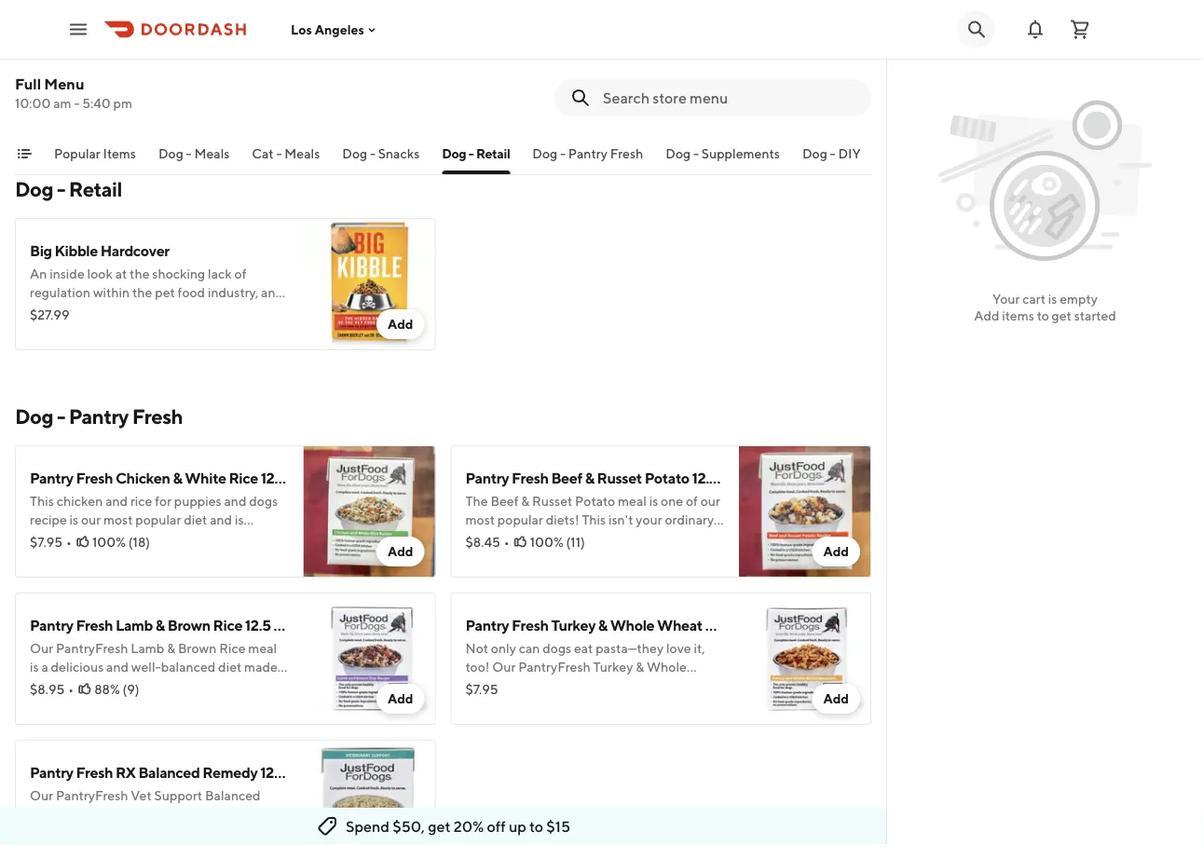 Task type: vqa. For each thing, say whether or not it's contained in the screenshot.
the perfection, within the Chick-fil-A® Sandwich Meal A boneless breast of chicken seasoned to perfection, freshly breaded, pressure cooked in 100% refined peanut oil.
no



Task type: describe. For each thing, give the bounding box(es) containing it.
1 vertical spatial dog - pantry fresh
[[15, 405, 183, 429]]

am
[[53, 96, 71, 111]]

pm
[[113, 96, 132, 111]]

russet
[[597, 469, 642, 487]]

fresh inside button
[[610, 146, 644, 161]]

chicken breast treats image
[[304, 0, 436, 123]]

open menu image
[[67, 18, 90, 41]]

pet
[[155, 285, 175, 300]]

los angeles button
[[291, 22, 379, 37]]

balanced
[[138, 764, 200, 782]]

10:00
[[15, 96, 51, 111]]

improve
[[204, 304, 252, 319]]

add for pantry fresh turkey & whole wheat macaroni 12.5 oz
[[824, 691, 849, 707]]

menu
[[44, 75, 84, 93]]

hardcover
[[101, 242, 170, 260]]

full
[[15, 75, 41, 93]]

popular
[[54, 146, 100, 161]]

oz right remedy
[[289, 764, 304, 782]]

fresh for pantry fresh beef & russet potato 12.5 oz
[[512, 469, 549, 487]]

oz for pantry fresh beef & russet potato 12.5 oz
[[721, 469, 736, 487]]

pantry fresh rx balanced remedy 12.5 oz image
[[304, 740, 436, 846]]

100% for beef
[[530, 535, 564, 550]]

lamb
[[116, 617, 153, 635]]

0 items, open order cart image
[[1070, 18, 1092, 41]]

add inside your cart is empty add items to get started
[[975, 308, 1000, 324]]

dog - diy
[[803, 146, 861, 161]]

show menu categories image
[[17, 146, 32, 161]]

- inside "full menu 10:00 am - 5:40 pm"
[[74, 96, 80, 111]]

breast
[[87, 14, 130, 32]]

0 horizontal spatial chicken
[[30, 14, 85, 32]]

an
[[30, 266, 47, 282]]

los
[[291, 22, 312, 37]]

1 horizontal spatial of
[[235, 266, 247, 282]]

2 vertical spatial the
[[255, 304, 275, 319]]

off
[[487, 818, 506, 836]]

0 horizontal spatial of
[[73, 322, 85, 338]]

and
[[261, 285, 284, 300]]

within
[[93, 285, 130, 300]]

- inside "button"
[[276, 146, 282, 161]]

100% for chicken
[[92, 535, 126, 550]]

supplements
[[702, 146, 780, 161]]

how
[[30, 304, 55, 319]]

add button for pantry fresh beef & russet potato 12.5 oz
[[813, 537, 861, 567]]

12.5 for pantry fresh beef & russet potato 12.5 oz
[[692, 469, 718, 487]]

items
[[1003, 308, 1035, 324]]

kibble
[[55, 242, 98, 260]]

turkey
[[551, 617, 596, 635]]

whole
[[610, 617, 655, 635]]

fresh for pantry fresh chicken & white rice 12.5 oz
[[76, 469, 113, 487]]

$7.95 for $7.95
[[466, 682, 498, 697]]

dog - meals
[[158, 146, 230, 161]]

20%
[[454, 818, 484, 836]]

$8.95 •
[[30, 682, 74, 697]]

pantry fresh lamb & brown rice 12.5 oz
[[30, 617, 289, 635]]

$6.95
[[30, 829, 65, 845]]

$50,
[[393, 818, 425, 836]]

diy
[[839, 146, 861, 161]]

$7.95 for $7.95 •
[[30, 535, 63, 550]]

lack
[[208, 266, 232, 282]]

$15
[[547, 818, 571, 836]]

0 vertical spatial dog - pantry fresh
[[533, 146, 644, 161]]

spend $50, get 20% off up to $15
[[346, 818, 571, 836]]

cat - meals button
[[252, 145, 320, 174]]

• for pantry fresh lamb & brown rice 12.5 oz
[[68, 682, 74, 697]]

notification bell image
[[1025, 18, 1047, 41]]

add for pantry fresh lamb & brown rice 12.5 oz
[[388, 691, 414, 707]]

$8.45 •
[[466, 535, 510, 550]]

cart
[[1023, 291, 1046, 307]]

their
[[88, 322, 115, 338]]

rice for brown
[[213, 617, 242, 635]]

snacks
[[378, 146, 420, 161]]

0 horizontal spatial get
[[428, 818, 451, 836]]

fresh for pantry fresh rx balanced remedy 12.5 oz
[[76, 764, 113, 782]]

$8.45
[[466, 535, 500, 550]]

quality
[[30, 322, 70, 338]]

remedy
[[203, 764, 258, 782]]

meals for dog - meals
[[194, 146, 230, 161]]

meals for cat - meals
[[285, 146, 320, 161]]

0 vertical spatial retail
[[476, 146, 510, 161]]

pantry fresh turkey & whole wheat macaroni 12.5 oz
[[466, 617, 814, 635]]

beef
[[551, 469, 583, 487]]

• for pantry fresh chicken & white rice 12.5 oz
[[66, 535, 72, 550]]

(18)
[[128, 535, 150, 550]]

white
[[185, 469, 226, 487]]

pantry fresh chicken & white rice 12.5 oz image
[[304, 446, 436, 578]]

100% (11)
[[530, 535, 585, 550]]

oz for pantry fresh lamb & brown rice 12.5 oz
[[274, 617, 289, 635]]

industry,
[[208, 285, 259, 300]]

your cart is empty add items to get started
[[975, 291, 1117, 324]]

rx
[[116, 764, 136, 782]]

dog - supplements
[[666, 146, 780, 161]]

look
[[87, 266, 113, 282]]

& for whole
[[598, 617, 608, 635]]

0 horizontal spatial dog - retail
[[15, 177, 122, 201]]

dog - supplements button
[[666, 145, 780, 174]]

dog - meals button
[[158, 145, 230, 174]]

pantry for pantry fresh beef & russet potato 12.5 oz
[[466, 469, 509, 487]]

up
[[509, 818, 527, 836]]

12.5 for pantry fresh chicken & white rice 12.5 oz
[[261, 469, 287, 487]]

your
[[993, 291, 1020, 307]]

dog - diy button
[[803, 145, 861, 174]]

88% (9)
[[94, 682, 139, 697]]

dogs'
[[118, 322, 150, 338]]

- inside button
[[694, 146, 699, 161]]



Task type: locate. For each thing, give the bounding box(es) containing it.
can
[[105, 304, 126, 319]]

$7.95 •
[[30, 535, 72, 550]]

fresh for pantry fresh turkey & whole wheat macaroni 12.5 oz
[[512, 617, 549, 635]]

dog - retail down 'popular'
[[15, 177, 122, 201]]

1 vertical spatial dog - retail
[[15, 177, 122, 201]]

wheat
[[657, 617, 703, 635]]

popular items button
[[54, 145, 136, 174]]

inside
[[50, 266, 85, 282]]

0 vertical spatial to
[[1037, 308, 1050, 324]]

dog - snacks button
[[342, 145, 420, 174]]

meals right "cat"
[[285, 146, 320, 161]]

cat - meals
[[252, 146, 320, 161]]

rice right white
[[229, 469, 258, 487]]

$27.99
[[30, 307, 69, 323]]

chicken
[[30, 14, 85, 32], [116, 469, 170, 487]]

to
[[1037, 308, 1050, 324], [530, 818, 544, 836]]

dog - pantry fresh button
[[533, 145, 644, 174]]

diet.
[[232, 322, 258, 338]]

$7.95
[[30, 535, 63, 550], [466, 682, 498, 697]]

12.5 right remedy
[[260, 764, 286, 782]]

1 horizontal spatial to
[[1037, 308, 1050, 324]]

add for pantry fresh chicken & white rice 12.5 oz
[[388, 544, 414, 559]]

the right the at
[[130, 266, 150, 282]]

pantry fresh beef & russet potato 12.5 oz
[[466, 469, 736, 487]]

1 horizontal spatial dog - retail
[[442, 146, 510, 161]]

spend
[[346, 818, 390, 836]]

add button for pantry fresh lamb & brown rice 12.5 oz
[[377, 684, 425, 714]]

0 vertical spatial chicken
[[30, 14, 85, 32]]

100% left (11)
[[530, 535, 564, 550]]

pantry fresh chicken & white rice 12.5 oz
[[30, 469, 305, 487]]

0 horizontal spatial meals
[[194, 146, 230, 161]]

1 horizontal spatial dog - pantry fresh
[[533, 146, 644, 161]]

dramatically
[[128, 304, 201, 319]]

pantry fresh turkey & whole wheat macaroni 12.5 oz image
[[739, 593, 872, 725]]

to inside your cart is empty add items to get started
[[1037, 308, 1050, 324]]

pantry inside button
[[569, 146, 608, 161]]

retail
[[476, 146, 510, 161], [69, 177, 122, 201]]

the down and
[[255, 304, 275, 319]]

big
[[30, 242, 52, 260]]

100% left the (18) on the left bottom of the page
[[92, 535, 126, 550]]

chicken left 'breast'
[[30, 14, 85, 32]]

oz right white
[[289, 469, 305, 487]]

1 horizontal spatial chicken
[[116, 469, 170, 487]]

$8.95
[[30, 682, 65, 697]]

0 horizontal spatial $7.95
[[30, 535, 63, 550]]

chicken breast treats
[[30, 14, 173, 32]]

dog inside button
[[666, 146, 691, 161]]

1 horizontal spatial meals
[[285, 146, 320, 161]]

meals
[[194, 146, 230, 161], [285, 146, 320, 161]]

12.5 right white
[[261, 469, 287, 487]]

started
[[1075, 308, 1117, 324]]

(9)
[[123, 682, 139, 697]]

of down the readers
[[73, 322, 85, 338]]

readers
[[58, 304, 102, 319]]

add button for pantry fresh chicken & white rice 12.5 oz
[[377, 537, 425, 567]]

$18.95 •
[[30, 80, 79, 95]]

Item Search search field
[[603, 88, 857, 108]]

dog - retail right snacks
[[442, 146, 510, 161]]

get inside your cart is empty add items to get started
[[1052, 308, 1072, 324]]

angeles
[[315, 22, 364, 37]]

to for up
[[530, 818, 544, 836]]

0 horizontal spatial to
[[530, 818, 544, 836]]

is
[[1049, 291, 1058, 307]]

0 horizontal spatial retail
[[69, 177, 122, 201]]

dog - retail
[[442, 146, 510, 161], [15, 177, 122, 201]]

through
[[181, 322, 229, 338]]

brown
[[168, 617, 211, 635]]

meals left "cat"
[[194, 146, 230, 161]]

pantry for pantry fresh turkey & whole wheat macaroni 12.5 oz
[[466, 617, 509, 635]]

rice right brown
[[213, 617, 242, 635]]

at
[[115, 266, 127, 282]]

0 vertical spatial of
[[235, 266, 247, 282]]

pantry for pantry fresh lamb & brown rice 12.5 oz
[[30, 617, 73, 635]]

1 horizontal spatial get
[[1052, 308, 1072, 324]]

add for pantry fresh beef & russet potato 12.5 oz
[[824, 544, 849, 559]]

12.5 for pantry fresh lamb & brown rice 12.5 oz
[[245, 617, 271, 635]]

& left whole
[[598, 617, 608, 635]]

1 100% from the left
[[92, 535, 126, 550]]

regulation
[[30, 285, 91, 300]]

1 horizontal spatial $7.95
[[466, 682, 498, 697]]

to down cart
[[1037, 308, 1050, 324]]

food
[[178, 285, 205, 300]]

& for brown
[[156, 617, 165, 635]]

12.5 right brown
[[245, 617, 271, 635]]

•
[[73, 80, 79, 95], [66, 535, 72, 550], [504, 535, 510, 550], [68, 682, 74, 697]]

0 vertical spatial get
[[1052, 308, 1072, 324]]

1 meals from the left
[[194, 146, 230, 161]]

0 vertical spatial dog - retail
[[442, 146, 510, 161]]

full menu 10:00 am - 5:40 pm
[[15, 75, 132, 111]]

oz
[[289, 469, 305, 487], [721, 469, 736, 487], [274, 617, 289, 635], [798, 617, 814, 635], [289, 764, 304, 782]]

meals inside button
[[194, 146, 230, 161]]

1 horizontal spatial retail
[[476, 146, 510, 161]]

add button for pantry fresh turkey & whole wheat macaroni 12.5 oz
[[813, 684, 861, 714]]

pantry fresh lamb & brown rice 12.5 oz image
[[304, 593, 436, 725]]

fresh
[[610, 146, 644, 161], [132, 405, 183, 429], [76, 469, 113, 487], [512, 469, 549, 487], [76, 617, 113, 635], [512, 617, 549, 635], [76, 764, 113, 782]]

chicken left white
[[116, 469, 170, 487]]

get down the is
[[1052, 308, 1072, 324]]

fresh for pantry fresh lamb & brown rice 12.5 oz
[[76, 617, 113, 635]]

1 vertical spatial get
[[428, 818, 451, 836]]

pantry for pantry fresh rx balanced remedy 12.5 oz
[[30, 764, 73, 782]]

2 100% from the left
[[530, 535, 564, 550]]

& for russet
[[585, 469, 595, 487]]

popular items
[[54, 146, 136, 161]]

0 vertical spatial $7.95
[[30, 535, 63, 550]]

big kibble hardcover an inside look at the shocking lack of regulation within the pet food industry, and how readers can dramatically improve the quality of their dogs' lives through diet.
[[30, 242, 284, 338]]

12.5 right potato
[[692, 469, 718, 487]]

1 vertical spatial $7.95
[[466, 682, 498, 697]]

cat
[[252, 146, 274, 161]]

to for items
[[1037, 308, 1050, 324]]

of
[[235, 266, 247, 282], [73, 322, 85, 338]]

1 horizontal spatial 100%
[[530, 535, 564, 550]]

1 vertical spatial chicken
[[116, 469, 170, 487]]

5:40
[[82, 96, 111, 111]]

100% (18)
[[92, 535, 150, 550]]

$18.95
[[30, 80, 70, 95]]

pantry
[[569, 146, 608, 161], [69, 405, 128, 429], [30, 469, 73, 487], [466, 469, 509, 487], [30, 617, 73, 635], [466, 617, 509, 635], [30, 764, 73, 782]]

1 vertical spatial rice
[[213, 617, 242, 635]]

88%
[[94, 682, 120, 697]]

pantry for pantry fresh chicken & white rice 12.5 oz
[[30, 469, 73, 487]]

oz right potato
[[721, 469, 736, 487]]

0 vertical spatial rice
[[229, 469, 258, 487]]

oz right brown
[[274, 617, 289, 635]]

2 meals from the left
[[285, 146, 320, 161]]

potato
[[645, 469, 690, 487]]

&
[[173, 469, 182, 487], [585, 469, 595, 487], [156, 617, 165, 635], [598, 617, 608, 635]]

1 vertical spatial to
[[530, 818, 544, 836]]

12.5 right macaroni in the right bottom of the page
[[770, 617, 796, 635]]

dog
[[158, 146, 184, 161], [342, 146, 367, 161], [442, 146, 467, 161], [533, 146, 558, 161], [666, 146, 691, 161], [803, 146, 828, 161], [15, 177, 53, 201], [15, 405, 53, 429]]

1 vertical spatial retail
[[69, 177, 122, 201]]

get left 20%
[[428, 818, 451, 836]]

& right lamb
[[156, 617, 165, 635]]

• for pantry fresh beef & russet potato 12.5 oz
[[504, 535, 510, 550]]

0 vertical spatial the
[[130, 266, 150, 282]]

the left pet
[[132, 285, 152, 300]]

lives
[[152, 322, 179, 338]]

0 horizontal spatial 100%
[[92, 535, 126, 550]]

add
[[975, 308, 1000, 324], [388, 317, 414, 332], [388, 544, 414, 559], [824, 544, 849, 559], [388, 691, 414, 707], [824, 691, 849, 707]]

empty
[[1060, 291, 1098, 307]]

los angeles
[[291, 22, 364, 37]]

& left white
[[173, 469, 182, 487]]

dog - snacks
[[342, 146, 420, 161]]

100%
[[92, 535, 126, 550], [530, 535, 564, 550]]

of up industry,
[[235, 266, 247, 282]]

macaroni
[[706, 617, 767, 635]]

pantry fresh beef & russet potato 12.5 oz image
[[739, 446, 872, 578]]

shocking
[[152, 266, 205, 282]]

add button for big kibble hardcover
[[377, 310, 425, 339]]

to right up
[[530, 818, 544, 836]]

& right beef
[[585, 469, 595, 487]]

big kibble hardcover image
[[304, 218, 436, 351]]

(11)
[[566, 535, 585, 550]]

pantry fresh rx balanced remedy 12.5 oz
[[30, 764, 304, 782]]

1 vertical spatial the
[[132, 285, 152, 300]]

12.5
[[261, 469, 287, 487], [692, 469, 718, 487], [245, 617, 271, 635], [770, 617, 796, 635], [260, 764, 286, 782]]

& for white
[[173, 469, 182, 487]]

oz right macaroni in the right bottom of the page
[[798, 617, 814, 635]]

1 vertical spatial of
[[73, 322, 85, 338]]

0 horizontal spatial dog - pantry fresh
[[15, 405, 183, 429]]

oz for pantry fresh chicken & white rice 12.5 oz
[[289, 469, 305, 487]]

items
[[103, 146, 136, 161]]

rice for white
[[229, 469, 258, 487]]

meals inside "button"
[[285, 146, 320, 161]]



